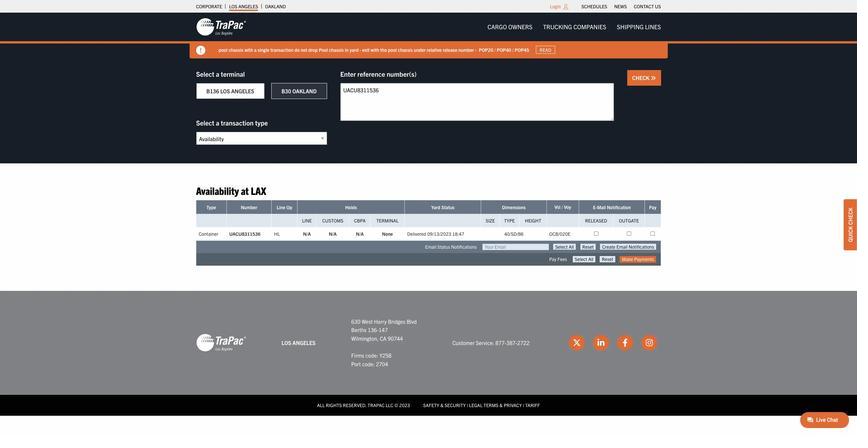 Task type: describe. For each thing, give the bounding box(es) containing it.
schedules link
[[582, 2, 607, 11]]

relative
[[427, 47, 442, 53]]

2023
[[399, 402, 410, 408]]

op
[[286, 204, 292, 210]]

solid image
[[196, 46, 205, 55]]

1 pool from the left
[[219, 47, 228, 53]]

1 vertical spatial los
[[220, 88, 230, 94]]

1 horizontal spatial /
[[512, 47, 514, 53]]

3 chassis from the left
[[398, 47, 413, 53]]

147
[[379, 327, 388, 333]]

2 | from the left
[[523, 402, 524, 408]]

1 vertical spatial check
[[847, 207, 854, 225]]

blvd
[[407, 318, 417, 325]]

pool
[[319, 47, 328, 53]]

contact us link
[[634, 2, 661, 11]]

pay fees
[[549, 256, 567, 262]]

b30 oakland
[[282, 88, 317, 94]]

read
[[540, 47, 552, 53]]

notification
[[607, 204, 631, 210]]

quick check link
[[844, 199, 857, 250]]

3 n/a from the left
[[356, 231, 364, 237]]

0 vertical spatial a
[[254, 47, 257, 53]]

companies
[[574, 23, 606, 31]]

news link
[[614, 2, 627, 11]]

1 | from the left
[[467, 402, 468, 408]]

single
[[258, 47, 269, 53]]

voy
[[564, 204, 571, 210]]

b136 los angeles
[[206, 88, 254, 94]]

status for email
[[437, 244, 450, 250]]

a for transaction
[[216, 119, 219, 127]]

cargo owners
[[488, 23, 533, 31]]

dimensions
[[502, 204, 526, 210]]

fees
[[558, 256, 567, 262]]

none
[[382, 231, 393, 237]]

877-
[[496, 339, 507, 346]]

select a transaction type
[[196, 119, 268, 127]]

2 n/a from the left
[[329, 231, 337, 237]]

1 chassis from the left
[[229, 47, 243, 53]]

0 vertical spatial code:
[[365, 352, 378, 359]]

2 with from the left
[[371, 47, 379, 53]]

contact us
[[634, 3, 661, 9]]

wilmington,
[[351, 335, 379, 342]]

number(s)
[[387, 70, 417, 78]]

yard
[[431, 204, 440, 210]]

reference
[[358, 70, 385, 78]]

notifications
[[451, 244, 477, 250]]

2 pool from the left
[[388, 47, 397, 53]]

1 with from the left
[[245, 47, 253, 53]]

legal
[[469, 402, 483, 408]]

0 horizontal spatial type
[[207, 204, 216, 210]]

customer service: 877-387-2722
[[453, 339, 530, 346]]

2 chassis from the left
[[329, 47, 344, 53]]

b30
[[282, 88, 291, 94]]

make
[[622, 256, 633, 262]]

pay for pay
[[649, 204, 657, 210]]

Your Email email field
[[483, 244, 549, 250]]

container
[[199, 231, 218, 237]]

09/13/2023
[[427, 231, 451, 237]]

Enter reference number(s) text field
[[340, 83, 614, 121]]

2 vertical spatial los
[[282, 339, 291, 346]]

safety & security | legal terms & privacy | tariff
[[423, 402, 540, 408]]

pay for pay fees
[[549, 256, 557, 262]]

lax
[[251, 184, 266, 197]]

solid image
[[651, 75, 656, 81]]

service:
[[476, 339, 494, 346]]

1 vertical spatial transaction
[[221, 119, 254, 127]]

136-
[[368, 327, 379, 333]]

select for select a terminal
[[196, 70, 214, 78]]

387-
[[507, 339, 517, 346]]

y258
[[379, 352, 392, 359]]

quick
[[847, 226, 854, 242]]

terminal
[[376, 218, 399, 224]]

berths
[[351, 327, 367, 333]]

email status notifications
[[425, 244, 477, 250]]

under
[[414, 47, 426, 53]]

2704
[[376, 361, 388, 367]]

trucking companies link
[[538, 20, 612, 34]]

enter reference number(s)
[[340, 70, 417, 78]]

not
[[301, 47, 307, 53]]

2 - from the left
[[475, 47, 477, 53]]

port
[[351, 361, 361, 367]]

hl
[[274, 231, 280, 237]]

1 horizontal spatial los angeles
[[282, 339, 316, 346]]

oakland link
[[265, 2, 286, 11]]

tariff link
[[525, 402, 540, 408]]

trapac
[[368, 402, 385, 408]]

1 - from the left
[[360, 47, 361, 53]]

all rights reserved. trapac llc © 2023
[[317, 402, 410, 408]]

90744
[[388, 335, 403, 342]]

holds
[[345, 204, 357, 210]]

corporate link
[[196, 2, 222, 11]]

at
[[241, 184, 249, 197]]

news
[[614, 3, 627, 9]]

availability
[[196, 184, 239, 197]]

18:47
[[452, 231, 464, 237]]

line op
[[277, 204, 292, 210]]

cbpa
[[354, 218, 366, 224]]

40/sd/86
[[504, 231, 524, 237]]

make payments
[[622, 256, 654, 262]]

select for select a transaction type
[[196, 119, 214, 127]]

0 vertical spatial los
[[229, 3, 237, 9]]



Task type: vqa. For each thing, say whether or not it's contained in the screenshot.
Cbpa
yes



Task type: locate. For each thing, give the bounding box(es) containing it.
menu bar containing schedules
[[578, 2, 665, 11]]

&
[[440, 402, 444, 408], [500, 402, 503, 408]]

ocb/020e
[[549, 231, 571, 237]]

e-
[[593, 204, 597, 210]]

0 horizontal spatial transaction
[[221, 119, 254, 127]]

chassis left in
[[329, 47, 344, 53]]

code: right port
[[362, 361, 375, 367]]

transaction left the do in the top of the page
[[271, 47, 293, 53]]

pool chassis with a single transaction  do not drop pool chassis in yard -  exit with the pool chassis under relative release number -  pop20 / pop40 / pop45
[[219, 47, 529, 53]]

with left the
[[371, 47, 379, 53]]

0 vertical spatial angeles
[[238, 3, 258, 9]]

the
[[380, 47, 387, 53]]

chassis
[[229, 47, 243, 53], [329, 47, 344, 53], [398, 47, 413, 53]]

number
[[459, 47, 474, 53]]

1 horizontal spatial -
[[475, 47, 477, 53]]

angeles inside "footer"
[[293, 339, 316, 346]]

2722
[[517, 339, 530, 346]]

a
[[254, 47, 257, 53], [216, 70, 219, 78], [216, 119, 219, 127]]

| left tariff link
[[523, 402, 524, 408]]

1 vertical spatial status
[[437, 244, 450, 250]]

None checkbox
[[594, 232, 598, 236]]

1 horizontal spatial n/a
[[329, 231, 337, 237]]

security
[[445, 402, 466, 408]]

type down availability
[[207, 204, 216, 210]]

1 horizontal spatial oakland
[[292, 88, 317, 94]]

2 select from the top
[[196, 119, 214, 127]]

0 vertical spatial los angeles
[[229, 3, 258, 9]]

transaction inside banner
[[271, 47, 293, 53]]

menu bar
[[578, 2, 665, 11], [482, 20, 666, 34]]

line left op
[[277, 204, 285, 210]]

0 vertical spatial select
[[196, 70, 214, 78]]

1 horizontal spatial chassis
[[329, 47, 344, 53]]

login
[[550, 3, 561, 9]]

status right the 'email'
[[437, 244, 450, 250]]

los angeles link
[[229, 2, 258, 11]]

1 vertical spatial a
[[216, 70, 219, 78]]

menu bar containing cargo owners
[[482, 20, 666, 34]]

oakland
[[265, 3, 286, 9], [292, 88, 317, 94]]

llc
[[386, 402, 393, 408]]

n/a down cbpa
[[356, 231, 364, 237]]

0 vertical spatial type
[[207, 204, 216, 210]]

2 los angeles image from the top
[[196, 334, 246, 352]]

1 vertical spatial los angeles image
[[196, 334, 246, 352]]

customer
[[453, 339, 475, 346]]

1 vertical spatial line
[[302, 218, 312, 224]]

1 horizontal spatial type
[[504, 218, 515, 224]]

owners
[[508, 23, 533, 31]]

outgate
[[619, 218, 639, 224]]

harry
[[374, 318, 387, 325]]

with
[[245, 47, 253, 53], [371, 47, 379, 53]]

/
[[495, 47, 496, 53], [512, 47, 514, 53], [562, 204, 563, 210]]

height
[[525, 218, 541, 224]]

banner containing cargo owners
[[0, 13, 857, 58]]

select down the b136
[[196, 119, 214, 127]]

a down the b136
[[216, 119, 219, 127]]

status right yard
[[441, 204, 455, 210]]

menu bar down light icon
[[482, 20, 666, 34]]

los
[[229, 3, 237, 9], [220, 88, 230, 94], [282, 339, 291, 346]]

0 vertical spatial menu bar
[[578, 2, 665, 11]]

banner
[[0, 13, 857, 58]]

0 horizontal spatial /
[[495, 47, 496, 53]]

pay
[[649, 204, 657, 210], [549, 256, 557, 262]]

type up 40/sd/86
[[504, 218, 515, 224]]

1 vertical spatial los angeles
[[282, 339, 316, 346]]

0 horizontal spatial -
[[360, 47, 361, 53]]

schedules
[[582, 3, 607, 9]]

tariff
[[525, 402, 540, 408]]

0 vertical spatial transaction
[[271, 47, 293, 53]]

select a terminal
[[196, 70, 245, 78]]

2 horizontal spatial /
[[562, 204, 563, 210]]

/ left pop45 on the top right
[[512, 47, 514, 53]]

delivered
[[407, 231, 426, 237]]

mail
[[597, 204, 606, 210]]

0 horizontal spatial with
[[245, 47, 253, 53]]

e-mail notification
[[593, 204, 631, 210]]

line for line op
[[277, 204, 285, 210]]

customs
[[322, 218, 343, 224]]

angeles
[[238, 3, 258, 9], [231, 88, 254, 94], [293, 339, 316, 346]]

transaction left type
[[221, 119, 254, 127]]

a left single
[[254, 47, 257, 53]]

vsl / voy
[[555, 204, 571, 210]]

cargo owners link
[[482, 20, 538, 34]]

pop45
[[515, 47, 529, 53]]

pool
[[219, 47, 228, 53], [388, 47, 397, 53]]

0 vertical spatial status
[[441, 204, 455, 210]]

lines
[[645, 23, 661, 31]]

0 horizontal spatial pool
[[219, 47, 228, 53]]

1 horizontal spatial |
[[523, 402, 524, 408]]

1 horizontal spatial with
[[371, 47, 379, 53]]

firms code:  y258 port code:  2704
[[351, 352, 392, 367]]

contact
[[634, 3, 654, 9]]

1 n/a from the left
[[303, 231, 311, 237]]

vsl
[[555, 204, 561, 210]]

code:
[[365, 352, 378, 359], [362, 361, 375, 367]]

status
[[441, 204, 455, 210], [437, 244, 450, 250]]

1 horizontal spatial line
[[302, 218, 312, 224]]

0 horizontal spatial n/a
[[303, 231, 311, 237]]

yard
[[350, 47, 359, 53]]

0 horizontal spatial line
[[277, 204, 285, 210]]

rights
[[326, 402, 342, 408]]

1 & from the left
[[440, 402, 444, 408]]

1 horizontal spatial pay
[[649, 204, 657, 210]]

2 vertical spatial angeles
[[293, 339, 316, 346]]

0 horizontal spatial &
[[440, 402, 444, 408]]

firms
[[351, 352, 364, 359]]

check
[[632, 74, 651, 81], [847, 207, 854, 225]]

& right terms
[[500, 402, 503, 408]]

1 horizontal spatial &
[[500, 402, 503, 408]]

None button
[[553, 244, 576, 250], [580, 244, 596, 250], [600, 244, 656, 250], [573, 256, 596, 262], [600, 256, 615, 262], [553, 244, 576, 250], [580, 244, 596, 250], [600, 244, 656, 250], [573, 256, 596, 262], [600, 256, 615, 262]]

do
[[295, 47, 300, 53]]

menu bar inside banner
[[482, 20, 666, 34]]

shipping lines
[[617, 23, 661, 31]]

0 horizontal spatial |
[[467, 402, 468, 408]]

transaction
[[271, 47, 293, 53], [221, 119, 254, 127]]

1 vertical spatial menu bar
[[482, 20, 666, 34]]

ca
[[380, 335, 387, 342]]

bridges
[[388, 318, 406, 325]]

light image
[[564, 4, 568, 9]]

footer
[[0, 291, 857, 416]]

0 horizontal spatial chassis
[[229, 47, 243, 53]]

0 vertical spatial los angeles image
[[196, 18, 246, 36]]

pool right the
[[388, 47, 397, 53]]

0 horizontal spatial pay
[[549, 256, 557, 262]]

all
[[317, 402, 325, 408]]

1 horizontal spatial check
[[847, 207, 854, 225]]

1 horizontal spatial transaction
[[271, 47, 293, 53]]

oakland right los angeles link
[[265, 3, 286, 9]]

0 horizontal spatial check
[[632, 74, 651, 81]]

number
[[241, 204, 257, 210]]

legal terms & privacy link
[[469, 402, 522, 408]]

1 horizontal spatial pool
[[388, 47, 397, 53]]

chassis up terminal at the top of the page
[[229, 47, 243, 53]]

drop
[[308, 47, 318, 53]]

type
[[207, 204, 216, 210], [504, 218, 515, 224]]

login link
[[550, 3, 561, 9]]

2 & from the left
[[500, 402, 503, 408]]

None checkbox
[[627, 232, 631, 236], [651, 232, 655, 236], [627, 232, 631, 236], [651, 232, 655, 236]]

check inside button
[[632, 74, 651, 81]]

- right "number"
[[475, 47, 477, 53]]

2 horizontal spatial n/a
[[356, 231, 364, 237]]

/ right vsl
[[562, 204, 563, 210]]

1 vertical spatial pay
[[549, 256, 557, 262]]

0 vertical spatial check
[[632, 74, 651, 81]]

1 vertical spatial code:
[[362, 361, 375, 367]]

footer containing 630 west harry bridges blvd
[[0, 291, 857, 416]]

read link
[[536, 46, 555, 54]]

/ left 'pop40'
[[495, 47, 496, 53]]

trucking
[[543, 23, 572, 31]]

line for line
[[302, 218, 312, 224]]

0 horizontal spatial los angeles
[[229, 3, 258, 9]]

1 vertical spatial type
[[504, 218, 515, 224]]

enter
[[340, 70, 356, 78]]

a left terminal at the top of the page
[[216, 70, 219, 78]]

status for yard
[[441, 204, 455, 210]]

chassis left the 'under'
[[398, 47, 413, 53]]

shipping lines link
[[612, 20, 666, 34]]

reserved.
[[343, 402, 367, 408]]

- left 'exit'
[[360, 47, 361, 53]]

released
[[585, 218, 607, 224]]

630
[[351, 318, 361, 325]]

west
[[362, 318, 373, 325]]

pop20
[[479, 47, 493, 53]]

0 vertical spatial oakland
[[265, 3, 286, 9]]

pool right solid image
[[219, 47, 228, 53]]

privacy
[[504, 402, 522, 408]]

1 vertical spatial select
[[196, 119, 214, 127]]

n/a down 'customs'
[[329, 231, 337, 237]]

1 los angeles image from the top
[[196, 18, 246, 36]]

availability at lax
[[196, 184, 266, 197]]

line left 'customs'
[[302, 218, 312, 224]]

oakland right b30
[[292, 88, 317, 94]]

0 vertical spatial pay
[[649, 204, 657, 210]]

0 horizontal spatial oakland
[[265, 3, 286, 9]]

with left single
[[245, 47, 253, 53]]

1 select from the top
[[196, 70, 214, 78]]

select up the b136
[[196, 70, 214, 78]]

trucking companies
[[543, 23, 606, 31]]

1 vertical spatial oakland
[[292, 88, 317, 94]]

1 vertical spatial angeles
[[231, 88, 254, 94]]

©
[[395, 402, 398, 408]]

2 horizontal spatial chassis
[[398, 47, 413, 53]]

0 vertical spatial line
[[277, 204, 285, 210]]

a for terminal
[[216, 70, 219, 78]]

n/a right hl
[[303, 231, 311, 237]]

menu bar up shipping
[[578, 2, 665, 11]]

& right safety
[[440, 402, 444, 408]]

los angeles image
[[196, 18, 246, 36], [196, 334, 246, 352]]

code: up 2704
[[365, 352, 378, 359]]

2 vertical spatial a
[[216, 119, 219, 127]]

| left "legal"
[[467, 402, 468, 408]]

630 west harry bridges blvd berths 136-147 wilmington, ca 90744
[[351, 318, 417, 342]]



